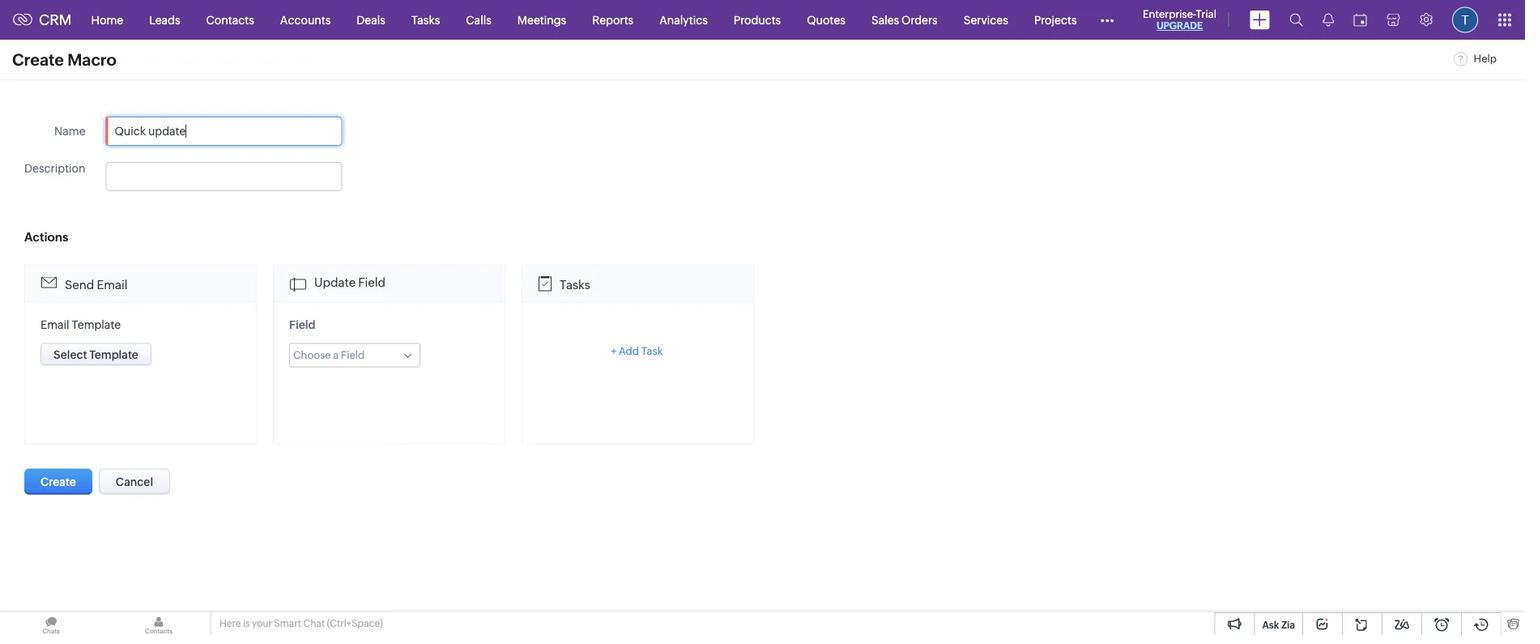 Task type: vqa. For each thing, say whether or not it's contained in the screenshot.
Send Email
yes



Task type: describe. For each thing, give the bounding box(es) containing it.
smart
[[274, 618, 301, 629]]

deals link
[[344, 0, 399, 39]]

leads
[[149, 13, 180, 26]]

update field
[[314, 275, 386, 289]]

help link
[[1454, 53, 1497, 65]]

projects link
[[1022, 0, 1090, 39]]

accounts link
[[267, 0, 344, 39]]

description
[[24, 162, 86, 175]]

1 vertical spatial email
[[41, 318, 69, 331]]

0 vertical spatial field
[[358, 275, 386, 289]]

search element
[[1280, 0, 1313, 40]]

calendar image
[[1354, 13, 1368, 26]]

your
[[252, 618, 272, 629]]

signals image
[[1323, 13, 1334, 27]]

reports link
[[579, 0, 647, 39]]

home link
[[78, 0, 136, 39]]

2 vertical spatial field
[[341, 349, 365, 361]]

here
[[220, 618, 241, 629]]

create for create
[[41, 475, 76, 488]]

send
[[65, 277, 94, 292]]

1 vertical spatial field
[[289, 318, 316, 331]]

tasks link
[[399, 0, 453, 39]]

0 vertical spatial tasks
[[411, 13, 440, 26]]

chat
[[303, 618, 325, 629]]

task
[[641, 345, 663, 357]]

trial
[[1196, 8, 1217, 20]]

chats image
[[0, 612, 102, 635]]

ask zia
[[1263, 619, 1295, 630]]

1 horizontal spatial email
[[97, 277, 128, 292]]

enterprise-
[[1143, 8, 1196, 20]]

actions
[[24, 230, 68, 244]]

services link
[[951, 0, 1022, 39]]

services
[[964, 13, 1009, 26]]

orders
[[902, 13, 938, 26]]

deals
[[357, 13, 386, 26]]

ask
[[1263, 619, 1279, 630]]

create button
[[24, 469, 92, 495]]

email template
[[41, 318, 121, 331]]

here is your smart chat (ctrl+space)
[[220, 618, 383, 629]]

quotes link
[[794, 0, 859, 39]]

analytics link
[[647, 0, 721, 39]]

products link
[[721, 0, 794, 39]]

calls
[[466, 13, 492, 26]]



Task type: locate. For each thing, give the bounding box(es) containing it.
template
[[72, 318, 121, 331]]

cancel button
[[99, 469, 170, 495]]

(ctrl+space)
[[327, 618, 383, 629]]

search image
[[1290, 13, 1304, 27]]

0 vertical spatial create
[[12, 50, 64, 69]]

is
[[243, 618, 250, 629]]

1 vertical spatial tasks
[[560, 277, 591, 292]]

create inside button
[[41, 475, 76, 488]]

profile element
[[1443, 0, 1488, 39]]

home
[[91, 13, 123, 26]]

cancel
[[116, 475, 153, 488]]

analytics
[[660, 13, 708, 26]]

signals element
[[1313, 0, 1344, 40]]

1 vertical spatial create
[[41, 475, 76, 488]]

profile image
[[1453, 7, 1479, 33]]

None text field
[[106, 117, 342, 146], [106, 162, 342, 191], [106, 117, 342, 146], [106, 162, 342, 191]]

1 horizontal spatial tasks
[[560, 277, 591, 292]]

meetings link
[[505, 0, 579, 39]]

Other Modules field
[[1090, 7, 1125, 33]]

sales orders
[[872, 13, 938, 26]]

tasks
[[411, 13, 440, 26], [560, 277, 591, 292]]

send email
[[65, 277, 128, 292]]

0 horizontal spatial tasks
[[411, 13, 440, 26]]

email
[[97, 277, 128, 292], [41, 318, 69, 331]]

+
[[611, 345, 617, 357]]

0 vertical spatial email
[[97, 277, 128, 292]]

zia
[[1282, 619, 1295, 630]]

choose
[[293, 349, 331, 361]]

contacts
[[206, 13, 254, 26]]

field right update
[[358, 275, 386, 289]]

None button
[[41, 343, 151, 366]]

create menu image
[[1250, 10, 1270, 30]]

macro
[[67, 50, 117, 69]]

0 horizontal spatial email
[[41, 318, 69, 331]]

create
[[12, 50, 64, 69], [41, 475, 76, 488]]

name
[[54, 125, 86, 138]]

create menu element
[[1240, 0, 1280, 39]]

choose a field
[[293, 349, 365, 361]]

create down crm link
[[12, 50, 64, 69]]

a
[[333, 349, 339, 361]]

field right a
[[341, 349, 365, 361]]

projects
[[1034, 13, 1077, 26]]

create left cancel button
[[41, 475, 76, 488]]

enterprise-trial upgrade
[[1143, 8, 1217, 31]]

+ add task
[[611, 345, 663, 357]]

products
[[734, 13, 781, 26]]

email left template at the bottom
[[41, 318, 69, 331]]

calls link
[[453, 0, 505, 39]]

upgrade
[[1157, 20, 1203, 31]]

meetings
[[518, 13, 566, 26]]

add
[[619, 345, 639, 357]]

sales
[[872, 13, 899, 26]]

crm link
[[13, 12, 72, 28]]

contacts image
[[108, 612, 210, 635]]

quotes
[[807, 13, 846, 26]]

create for create macro
[[12, 50, 64, 69]]

reports
[[592, 13, 634, 26]]

help
[[1472, 53, 1497, 65]]

field up the choose
[[289, 318, 316, 331]]

email right send
[[97, 277, 128, 292]]

leads link
[[136, 0, 193, 39]]

sales orders link
[[859, 0, 951, 39]]

accounts
[[280, 13, 331, 26]]

crm
[[39, 12, 72, 28]]

field
[[358, 275, 386, 289], [289, 318, 316, 331], [341, 349, 365, 361]]

contacts link
[[193, 0, 267, 39]]

update
[[314, 275, 356, 289]]

create macro
[[12, 50, 117, 69]]



